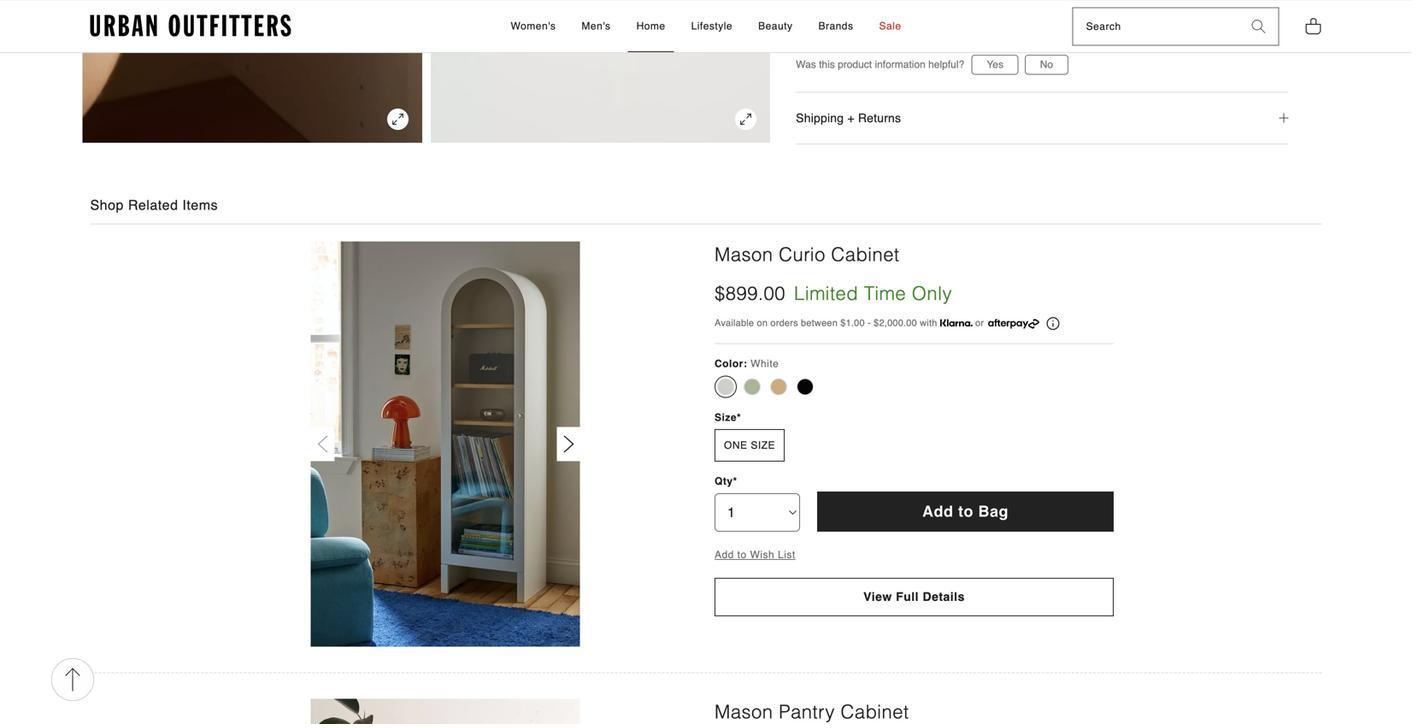 Task type: describe. For each thing, give the bounding box(es) containing it.
this
[[819, 59, 835, 71]]

limited
[[794, 283, 858, 304]]

76.57"h
[[1056, 1, 1094, 13]]

qty
[[715, 475, 733, 487]]

lbs
[[955, 15, 970, 27]]

mason for mason curio cabinet
[[715, 244, 773, 265]]

size
[[715, 412, 737, 423]]

size
[[751, 440, 775, 452]]

sale
[[879, 20, 901, 32]]

add to bag
[[922, 502, 1009, 520]]

on
[[757, 318, 768, 328]]

to for bag
[[958, 502, 974, 520]]

no button
[[1025, 55, 1068, 75]]

black image
[[797, 378, 814, 395]]

view
[[864, 590, 892, 604]]

view full details link
[[715, 578, 1114, 616]]

1 x from the left
[[995, 1, 1001, 13]]

home link
[[628, 1, 674, 52]]

orders
[[771, 318, 798, 328]]

beauty
[[758, 20, 793, 32]]

women's link
[[502, 1, 565, 52]]

shop related items
[[90, 197, 218, 213]]

lifestyle
[[691, 20, 733, 32]]

zoom in image for mason storage cabinet #4 image
[[387, 109, 409, 130]]

one size
[[724, 440, 775, 452]]

shop
[[90, 197, 124, 213]]

search image
[[1252, 20, 1266, 34]]

available
[[715, 318, 754, 328]]

brands link
[[810, 1, 862, 52]]

original price: $899.00 element
[[715, 281, 786, 307]]

view full details
[[864, 590, 965, 604]]

wish
[[750, 549, 775, 561]]

my shopping bag image
[[1305, 16, 1322, 35]]

2 vertical spatial -
[[868, 318, 871, 328]]

weight:
[[895, 15, 930, 27]]

men's
[[582, 20, 611, 32]]

add to wish list button
[[715, 549, 796, 561]]

home
[[636, 20, 666, 32]]

yes button
[[972, 55, 1019, 75]]

list
[[778, 549, 796, 561]]

1 vertical spatial -
[[796, 15, 800, 27]]

women's
[[511, 20, 556, 32]]

white
[[751, 358, 779, 370]]

shipping + returns
[[796, 111, 901, 125]]

yes
[[987, 59, 1004, 71]]

afterpay image
[[988, 319, 1040, 329]]

shipping + returns button
[[796, 93, 1289, 144]]

$899.00 limited time only
[[715, 283, 952, 304]]

mason storage cabinet #5 image
[[431, 0, 770, 143]]

items
[[182, 197, 218, 213]]

+
[[847, 111, 855, 125]]

40.15"l
[[958, 1, 992, 13]]

color:
[[715, 358, 747, 370]]

helpful?
[[928, 59, 964, 71]]

dimensions:
[[895, 1, 954, 13]]



Task type: vqa. For each thing, say whether or not it's contained in the screenshot.
View Full Details
yes



Task type: locate. For each thing, give the bounding box(es) containing it.
brands
[[818, 20, 854, 32]]

urban outfitters image
[[90, 15, 291, 37]]

package
[[850, 1, 892, 13], [850, 15, 892, 27]]

package up sale
[[850, 1, 892, 13]]

- left brands link
[[796, 1, 800, 13]]

add to bag button
[[817, 491, 1114, 532]]

2 vertical spatial shipping
[[796, 111, 844, 125]]

0 vertical spatial -
[[796, 1, 800, 13]]

1 vertical spatial package
[[850, 15, 892, 27]]

mason pantry cabinet
[[715, 701, 909, 723]]

related
[[128, 197, 178, 213]]

natural image
[[770, 378, 787, 395]]

x
[[995, 1, 1001, 13], [1047, 1, 1053, 13]]

0 vertical spatial shipping
[[803, 1, 847, 13]]

2 x from the left
[[1047, 1, 1053, 13]]

to left bag
[[958, 502, 974, 520]]

shipping
[[803, 1, 847, 13], [803, 15, 847, 27], [796, 111, 844, 125]]

add
[[922, 502, 954, 520], [715, 549, 734, 561]]

mason for mason pantry cabinet
[[715, 701, 773, 723]]

with
[[920, 318, 937, 328]]

mason storage cabinet #4 image
[[83, 0, 422, 143]]

cabinet right pantry
[[841, 701, 909, 723]]

shipping up brands
[[803, 1, 847, 13]]

cabinet
[[831, 244, 900, 265], [841, 701, 909, 723]]

main navigation element
[[357, 1, 1055, 52]]

lifestyle link
[[683, 1, 741, 52]]

men's link
[[573, 1, 619, 52]]

curio
[[779, 244, 826, 265]]

add to wish list
[[715, 549, 796, 561]]

white image
[[717, 378, 734, 395]]

was this product information helpful?
[[796, 59, 964, 71]]

full
[[896, 590, 919, 604]]

time
[[864, 283, 906, 304]]

mason up $899.00
[[715, 244, 773, 265]]

0 horizontal spatial x
[[995, 1, 1001, 13]]

to for wish
[[737, 549, 747, 561]]

add left bag
[[922, 502, 954, 520]]

1 horizontal spatial add
[[922, 502, 954, 520]]

2 zoom in image from the left
[[735, 109, 757, 130]]

mason
[[715, 244, 773, 265], [715, 701, 773, 723]]

1 package from the top
[[850, 1, 892, 13]]

1 vertical spatial add
[[715, 549, 734, 561]]

1 horizontal spatial to
[[958, 502, 974, 520]]

sale link
[[871, 1, 910, 52]]

between
[[801, 318, 838, 328]]

20.47"w
[[1004, 1, 1044, 13]]

details
[[923, 590, 965, 604]]

0 vertical spatial cabinet
[[831, 244, 900, 265]]

cabinet for mason pantry cabinet
[[841, 701, 909, 723]]

shipping left +
[[796, 111, 844, 125]]

klarna image
[[940, 319, 973, 326]]

beauty link
[[750, 1, 801, 52]]

available on orders between $1.00 - $2,000.00 with
[[715, 318, 940, 328]]

zoom in image
[[387, 109, 409, 130], [735, 109, 757, 130]]

0 vertical spatial mason
[[715, 244, 773, 265]]

1 mason from the top
[[715, 244, 773, 265]]

Search text field
[[1073, 8, 1239, 45]]

x left 76.57"h
[[1047, 1, 1053, 13]]

mason curio cabinet
[[715, 244, 900, 265]]

- shipping package dimensions: 40.15"l x 20.47"w x 76.57"h - shipping package weight: 104 lbs
[[796, 1, 1094, 27]]

1 vertical spatial cabinet
[[841, 701, 909, 723]]

None search field
[[1073, 8, 1239, 45]]

cabinet up time
[[831, 244, 900, 265]]

to inside button
[[958, 502, 974, 520]]

or button
[[940, 315, 1060, 330]]

returns
[[858, 111, 901, 125]]

$2,000.00
[[874, 318, 917, 328]]

add left wish
[[715, 549, 734, 561]]

0 vertical spatial add
[[922, 502, 954, 520]]

was
[[796, 59, 816, 71]]

0 horizontal spatial zoom in image
[[387, 109, 409, 130]]

x right 40.15"l
[[995, 1, 1001, 13]]

add for add to wish list
[[715, 549, 734, 561]]

0 vertical spatial package
[[850, 1, 892, 13]]

2 mason from the top
[[715, 701, 773, 723]]

104
[[934, 15, 952, 27]]

add for add to bag
[[922, 502, 954, 520]]

1 vertical spatial to
[[737, 549, 747, 561]]

0 horizontal spatial to
[[737, 549, 747, 561]]

one
[[724, 440, 748, 452]]

dark green image
[[744, 378, 761, 395]]

mason left pantry
[[715, 701, 773, 723]]

1 zoom in image from the left
[[387, 109, 409, 130]]

add inside button
[[922, 502, 954, 520]]

0 vertical spatial to
[[958, 502, 974, 520]]

cabinet for mason curio cabinet
[[831, 244, 900, 265]]

color: white
[[715, 358, 779, 370]]

- right beauty
[[796, 15, 800, 27]]

- right $1.00
[[868, 318, 871, 328]]

bag
[[978, 502, 1009, 520]]

zoom in image for the mason storage cabinet #5 image
[[735, 109, 757, 130]]

to
[[958, 502, 974, 520], [737, 549, 747, 561]]

$1.00
[[841, 318, 865, 328]]

-
[[796, 1, 800, 13], [796, 15, 800, 27], [868, 318, 871, 328]]

1 vertical spatial mason
[[715, 701, 773, 723]]

shipping inside dropdown button
[[796, 111, 844, 125]]

to left wish
[[737, 549, 747, 561]]

1 horizontal spatial x
[[1047, 1, 1053, 13]]

2 package from the top
[[850, 15, 892, 27]]

1 horizontal spatial zoom in image
[[735, 109, 757, 130]]

0 horizontal spatial add
[[715, 549, 734, 561]]

shipping up this
[[803, 15, 847, 27]]

$899.00
[[715, 283, 786, 304]]

1 vertical spatial shipping
[[803, 15, 847, 27]]

information
[[875, 59, 926, 71]]

pantry
[[779, 701, 835, 723]]

or
[[975, 318, 984, 328]]

no
[[1040, 59, 1053, 71]]

only
[[912, 283, 952, 304]]

package left weight:
[[850, 15, 892, 27]]

product
[[838, 59, 872, 71]]



